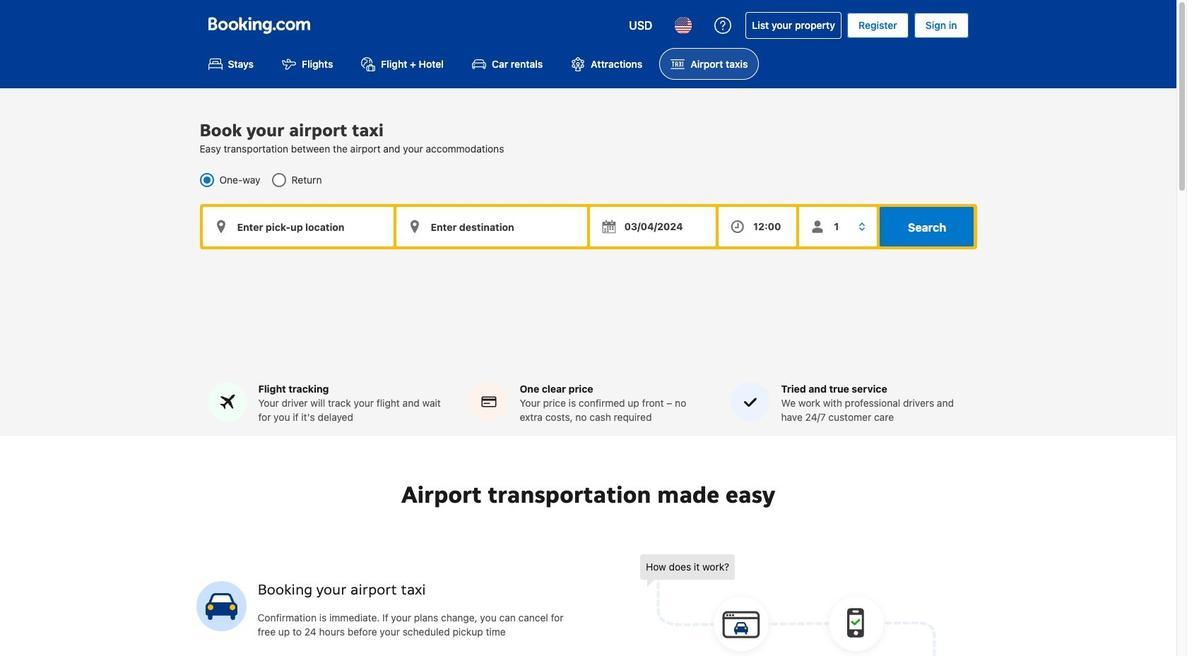 Task type: describe. For each thing, give the bounding box(es) containing it.
Enter destination text field
[[396, 207, 587, 247]]

0 horizontal spatial booking airport taxi image
[[196, 582, 246, 632]]

1 horizontal spatial booking airport taxi image
[[640, 555, 937, 656]]



Task type: vqa. For each thing, say whether or not it's contained in the screenshot.
Twin Room with Sofa Bed Link
no



Task type: locate. For each thing, give the bounding box(es) containing it.
booking.com online hotel reservations image
[[208, 17, 310, 34]]

booking airport taxi image
[[640, 555, 937, 656], [196, 582, 246, 632]]

Enter pick-up location text field
[[202, 207, 393, 247]]



